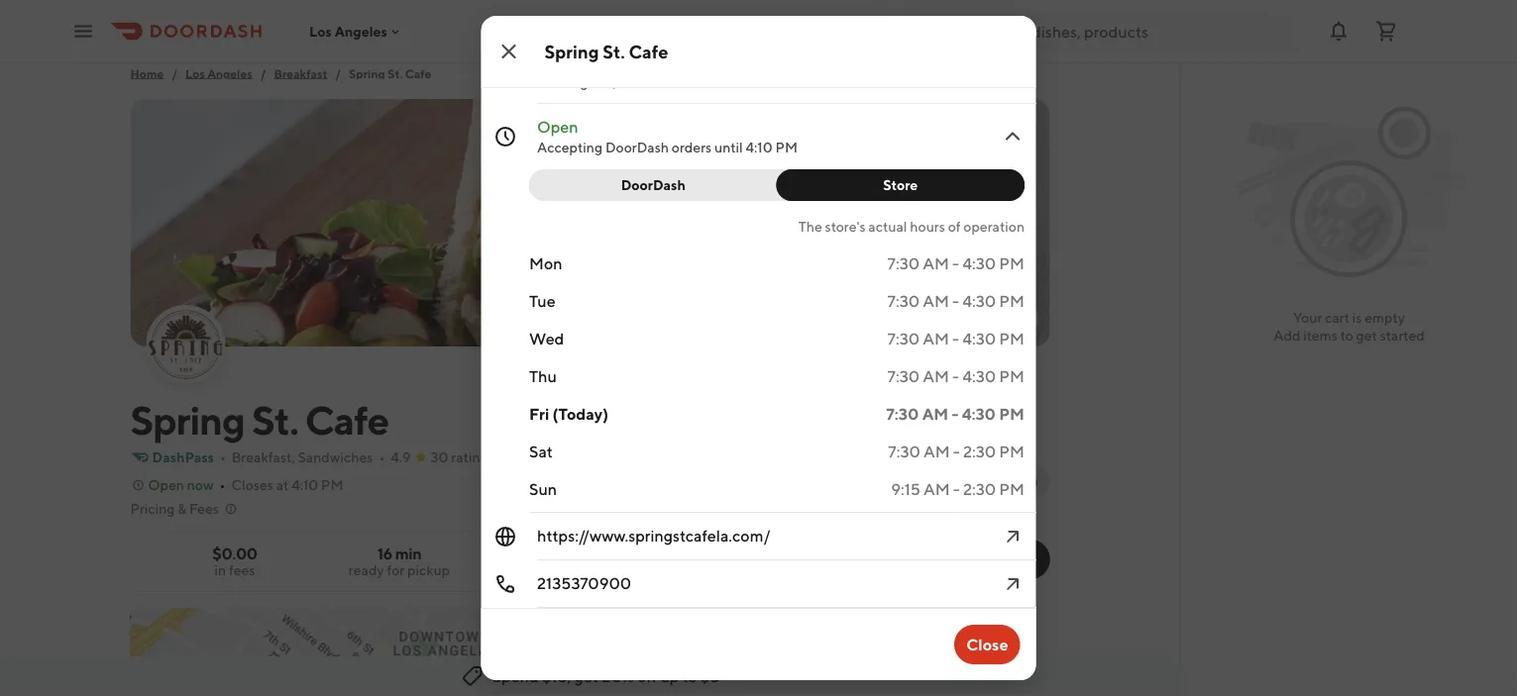 Task type: describe. For each thing, give the bounding box(es) containing it.
Store button
[[776, 170, 1025, 201]]

(today)
[[552, 405, 608, 424]]

0 horizontal spatial 4:10
[[292, 477, 318, 494]]

home link
[[130, 63, 164, 83]]

7:30 am - 4:30 pm for mon
[[887, 254, 1025, 273]]

2:30 for 9:15 am - 2:30 pm
[[963, 480, 996, 499]]

order
[[966, 638, 1006, 657]]

thu
[[529, 367, 557, 386]]

pm for tue
[[999, 292, 1025, 311]]

add
[[1274, 328, 1301, 344]]

of
[[948, 219, 961, 235]]

mon
[[529, 254, 562, 273]]

notification bell image
[[1327, 19, 1351, 43]]

fees
[[189, 501, 219, 518]]

7:30 for sat
[[888, 443, 920, 461]]

min for delivery
[[906, 561, 926, 575]]

open menu image
[[71, 19, 95, 43]]

store's
[[825, 219, 866, 235]]

cart
[[1326, 310, 1350, 326]]

your
[[1294, 310, 1323, 326]]

south inside 453 south spring street los angeles, ca
[[569, 52, 612, 71]]

in
[[215, 563, 226, 579]]

am for tue
[[923, 292, 949, 311]]

sandwiches
[[298, 450, 373, 466]]

angeles,
[[562, 74, 617, 90]]

pricing
[[130, 501, 175, 518]]

min inside 16 min ready for pickup
[[395, 545, 422, 564]]

spring up dashpass • on the left bottom
[[130, 397, 245, 444]]

2 vertical spatial st.
[[252, 397, 298, 444]]

los inside 453 south spring street los angeles, ca
[[537, 74, 559, 90]]

sat
[[529, 443, 553, 461]]

0 items, open order cart image
[[1375, 19, 1399, 43]]

- for sun
[[953, 480, 960, 499]]

started
[[1381, 328, 1425, 344]]

1 horizontal spatial angeles
[[335, 23, 388, 39]]

$0.00
[[212, 545, 257, 564]]

more info button
[[944, 466, 1050, 498]]

4:30 for fri (today)
[[962, 405, 996, 424]]

7:30 am - 4:30 pm for fri (today)
[[886, 405, 1025, 424]]

group
[[747, 552, 788, 568]]

$0.00 in fees
[[212, 545, 257, 579]]

items
[[1304, 328, 1338, 344]]

breakfast
[[274, 66, 327, 80]]

close spring st. cafe image
[[497, 40, 521, 63]]

- for fri (today)
[[952, 405, 959, 424]]

spring down los angeles popup button
[[349, 66, 385, 80]]

0 horizontal spatial los
[[185, 66, 205, 80]]

breakfast,
[[232, 450, 295, 466]]

breakfast, sandwiches
[[232, 450, 373, 466]]

more info
[[975, 473, 1038, 490]]

16 min ready for pickup
[[349, 545, 450, 579]]

fri
[[529, 405, 549, 424]]

more
[[975, 473, 1010, 490]]

pm for sun
[[999, 480, 1025, 499]]

home / los angeles / breakfast / spring st. cafe
[[130, 66, 432, 80]]

DoorDash button
[[529, 170, 789, 201]]

hour options option group
[[529, 170, 1025, 201]]

am for thu
[[923, 367, 949, 386]]

order
[[791, 552, 830, 568]]

spend
[[492, 668, 539, 687]]

to for items
[[1341, 328, 1354, 344]]

get inside your cart is empty add items to get started
[[1357, 328, 1378, 344]]

closes
[[231, 477, 274, 494]]

7:30 am - 4:30 pm for thu
[[887, 367, 1025, 386]]

28
[[890, 561, 904, 575]]

ratings
[[451, 450, 494, 466]]

pickup 16 min
[[982, 544, 1027, 575]]

tue
[[529, 292, 555, 311]]

to for up
[[683, 668, 698, 687]]

ca
[[619, 74, 640, 90]]

spring inside pick up this order at: 453 south spring street
[[956, 664, 1002, 683]]

20%
[[602, 668, 634, 687]]

am for sat
[[924, 443, 950, 461]]

- for thu
[[952, 367, 959, 386]]

pickup
[[407, 563, 450, 579]]

until
[[714, 139, 743, 156]]

click item image
[[1001, 573, 1025, 597]]

4:30 for wed
[[962, 330, 996, 348]]

los angeles
[[309, 23, 388, 39]]

am for wed
[[923, 330, 949, 348]]

7:30 am - 4:30 pm for wed
[[887, 330, 1025, 348]]

st. inside "spring st. cafe" dialog
[[603, 41, 625, 62]]

7:30 for wed
[[887, 330, 920, 348]]

the store's actual hours of operation
[[798, 219, 1025, 235]]

south inside pick up this order at: 453 south spring street
[[909, 664, 953, 683]]

pm inside the open accepting doordash orders until 4:10 pm
[[775, 139, 797, 156]]

orders
[[671, 139, 712, 156]]

am for mon
[[923, 254, 949, 273]]

pick up this order at: 453 south spring street
[[877, 638, 1050, 683]]

los angeles button
[[309, 23, 403, 39]]

spring inside 453 south spring street los angeles, ca
[[615, 52, 662, 71]]

7:30 for fri (today)
[[886, 405, 919, 424]]

1 click item image from the top
[[1001, 125, 1025, 149]]

empty
[[1365, 310, 1406, 326]]

spring up angeles,
[[545, 41, 599, 62]]

4.9
[[391, 450, 411, 466]]

info
[[1012, 473, 1038, 490]]

group order button
[[713, 540, 842, 580]]

min for pickup
[[1001, 561, 1021, 575]]

1 vertical spatial st.
[[388, 66, 403, 80]]

• closes at 4:10 pm
[[220, 477, 344, 494]]

store
[[883, 177, 918, 193]]

order methods option group
[[858, 540, 1050, 580]]

7:30 am - 2:30 pm
[[888, 443, 1025, 461]]

los angeles link
[[185, 63, 253, 83]]

hours
[[910, 219, 945, 235]]

7:30 for mon
[[887, 254, 920, 273]]

pricing & fees
[[130, 501, 219, 518]]

$5
[[701, 668, 720, 687]]

sun
[[529, 480, 557, 499]]

2:30 for 7:30 am - 2:30 pm
[[963, 443, 996, 461]]

pm for sat
[[999, 443, 1025, 461]]

at
[[276, 477, 289, 494]]

• right dashpass
[[220, 450, 226, 466]]

4:30 for thu
[[962, 367, 996, 386]]

is
[[1353, 310, 1363, 326]]

this
[[935, 638, 963, 657]]

dashpass
[[152, 450, 214, 466]]

fri (today)
[[529, 405, 608, 424]]



Task type: locate. For each thing, give the bounding box(es) containing it.
angeles left the breakfast link
[[207, 66, 253, 80]]

453 inside pick up this order at: 453 south spring street
[[877, 664, 906, 683]]

0 vertical spatial cafe
[[629, 41, 669, 62]]

0 vertical spatial open
[[537, 117, 578, 136]]

close
[[967, 636, 1009, 655]]

pm for mon
[[999, 254, 1025, 273]]

• right now
[[220, 477, 226, 494]]

open up accepting
[[537, 117, 578, 136]]

pm for fri (today)
[[999, 405, 1025, 424]]

16 left the pickup
[[377, 545, 393, 564]]

/ right breakfast
[[335, 66, 341, 80]]

breakfast link
[[274, 63, 327, 83]]

2 horizontal spatial cafe
[[629, 41, 669, 62]]

1 horizontal spatial get
[[1357, 328, 1378, 344]]

4:10 inside the open accepting doordash orders until 4:10 pm
[[746, 139, 772, 156]]

map region
[[337, 0, 1098, 291], [74, 536, 1089, 697]]

None radio
[[858, 540, 971, 580], [958, 540, 1050, 580], [858, 540, 971, 580], [958, 540, 1050, 580]]

for
[[387, 563, 405, 579]]

0 horizontal spatial south
[[569, 52, 612, 71]]

0 horizontal spatial 453
[[537, 52, 566, 71]]

16 down pickup
[[987, 561, 999, 575]]

453 south spring street los angeles, ca
[[537, 52, 710, 90]]

-
[[952, 254, 959, 273], [952, 292, 959, 311], [952, 330, 959, 348], [952, 367, 959, 386], [952, 405, 959, 424], [953, 443, 960, 461], [953, 480, 960, 499]]

south up angeles,
[[569, 52, 612, 71]]

angeles
[[335, 23, 388, 39], [207, 66, 253, 80]]

2 horizontal spatial los
[[537, 74, 559, 90]]

• for • closes at 4:10 pm
[[220, 477, 226, 494]]

16 inside pickup 16 min
[[987, 561, 999, 575]]

1 horizontal spatial /
[[260, 66, 266, 80]]

1 horizontal spatial up
[[913, 638, 932, 657]]

doordash inside the open accepting doordash orders until 4:10 pm
[[605, 139, 669, 156]]

doordash
[[605, 139, 669, 156], [621, 177, 685, 193]]

0 horizontal spatial spring st. cafe
[[130, 397, 389, 444]]

453 down pick
[[877, 664, 906, 683]]

2 horizontal spatial st.
[[603, 41, 625, 62]]

9:15 am - 2:30 pm
[[891, 480, 1025, 499]]

4 4:30 from the top
[[962, 367, 996, 386]]

up
[[913, 638, 932, 657], [661, 668, 679, 687]]

spring st. cafe up angeles,
[[545, 41, 669, 62]]

1 vertical spatial to
[[683, 668, 698, 687]]

0 vertical spatial angeles
[[335, 23, 388, 39]]

0 vertical spatial spring st. cafe
[[545, 41, 669, 62]]

doordash inside "button"
[[621, 177, 685, 193]]

los up the breakfast link
[[309, 23, 332, 39]]

click item image up click item icon on the bottom of the page
[[1001, 525, 1025, 549]]

cafe inside dialog
[[629, 41, 669, 62]]

- for sat
[[953, 443, 960, 461]]

1 horizontal spatial south
[[909, 664, 953, 683]]

2 vertical spatial cafe
[[305, 397, 389, 444]]

2 / from the left
[[260, 66, 266, 80]]

0 horizontal spatial street
[[665, 52, 710, 71]]

- for wed
[[952, 330, 959, 348]]

street down "at:"
[[1006, 664, 1050, 683]]

• left the 4.9
[[379, 450, 385, 466]]

0 horizontal spatial 16
[[377, 545, 393, 564]]

min inside pickup 16 min
[[1001, 561, 1021, 575]]

- for tue
[[952, 292, 959, 311]]

9:15
[[891, 480, 920, 499]]

/ right the 'home'
[[172, 66, 178, 80]]

2 horizontal spatial /
[[335, 66, 341, 80]]

1 vertical spatial doordash
[[621, 177, 685, 193]]

2:30
[[963, 443, 996, 461], [963, 480, 996, 499]]

pickup
[[982, 544, 1027, 560]]

4:10 right at
[[292, 477, 318, 494]]

1 vertical spatial 453
[[877, 664, 906, 683]]

1 horizontal spatial to
[[1341, 328, 1354, 344]]

0 vertical spatial get
[[1357, 328, 1378, 344]]

get right $15, on the left bottom
[[575, 668, 599, 687]]

open inside the open accepting doordash orders until 4:10 pm
[[537, 117, 578, 136]]

2 2:30 from the top
[[963, 480, 996, 499]]

spring up ca
[[615, 52, 662, 71]]

0 horizontal spatial st.
[[252, 397, 298, 444]]

1 horizontal spatial st.
[[388, 66, 403, 80]]

0 vertical spatial 4:10
[[746, 139, 772, 156]]

spring st. cafe up breakfast,
[[130, 397, 389, 444]]

0 vertical spatial south
[[569, 52, 612, 71]]

now
[[187, 477, 214, 494]]

doordash down the open accepting doordash orders until 4:10 pm
[[621, 177, 685, 193]]

0 horizontal spatial min
[[395, 545, 422, 564]]

1 2:30 from the top
[[963, 443, 996, 461]]

wed
[[529, 330, 564, 348]]

2 click item image from the top
[[1001, 525, 1025, 549]]

get down "is"
[[1357, 328, 1378, 344]]

4:10 right 'until'
[[746, 139, 772, 156]]

0 horizontal spatial get
[[575, 668, 599, 687]]

4:30
[[962, 254, 996, 273], [962, 292, 996, 311], [962, 330, 996, 348], [962, 367, 996, 386], [962, 405, 996, 424]]

fees
[[229, 563, 255, 579]]

0 vertical spatial st.
[[603, 41, 625, 62]]

cafe
[[629, 41, 669, 62], [405, 66, 432, 80], [305, 397, 389, 444]]

the
[[798, 219, 822, 235]]

min right the ready
[[395, 545, 422, 564]]

spring down order
[[956, 664, 1002, 683]]

save
[[655, 552, 685, 568]]

30 ratings
[[431, 450, 494, 466]]

2135370900
[[537, 575, 631, 593]]

los right the 'home'
[[185, 66, 205, 80]]

0 horizontal spatial /
[[172, 66, 178, 80]]

ready
[[349, 563, 384, 579]]

min inside delivery 28 min
[[906, 561, 926, 575]]

1 horizontal spatial 4:10
[[746, 139, 772, 156]]

close button
[[955, 626, 1021, 665]]

home
[[130, 66, 164, 80]]

pick
[[877, 638, 910, 657]]

to down the cart
[[1341, 328, 1354, 344]]

south down this
[[909, 664, 953, 683]]

open for open accepting doordash orders until 4:10 pm
[[537, 117, 578, 136]]

up right off
[[661, 668, 679, 687]]

pm for wed
[[999, 330, 1025, 348]]

•
[[220, 450, 226, 466], [379, 450, 385, 466], [220, 477, 226, 494]]

1 horizontal spatial min
[[906, 561, 926, 575]]

open up pricing & fees
[[148, 477, 184, 494]]

to
[[1341, 328, 1354, 344], [683, 668, 698, 687]]

1 horizontal spatial los
[[309, 23, 332, 39]]

1 vertical spatial click item image
[[1001, 525, 1025, 549]]

0 horizontal spatial angeles
[[207, 66, 253, 80]]

am for fri (today)
[[922, 405, 948, 424]]

street
[[665, 52, 710, 71], [1006, 664, 1050, 683]]

open accepting doordash orders until 4:10 pm
[[537, 117, 797, 156]]

spring st. cafe dialog
[[337, 0, 1098, 681]]

powered by google image
[[486, 10, 545, 30]]

spend $15, get 20% off up to $5
[[492, 668, 720, 687]]

3 / from the left
[[335, 66, 341, 80]]

delivery 28 min
[[881, 544, 935, 575]]

0.6 mi
[[512, 450, 552, 466]]

open now
[[148, 477, 214, 494]]

1 horizontal spatial open
[[537, 117, 578, 136]]

1 horizontal spatial spring st. cafe
[[545, 41, 669, 62]]

1 vertical spatial map region
[[74, 536, 1089, 697]]

2:30 up more
[[963, 443, 996, 461]]

0 vertical spatial to
[[1341, 328, 1354, 344]]

group order
[[747, 552, 830, 568]]

1 horizontal spatial street
[[1006, 664, 1050, 683]]

open for open now
[[148, 477, 184, 494]]

spring st. cafe image
[[130, 99, 1050, 347], [148, 307, 224, 383]]

st. down los angeles popup button
[[388, 66, 403, 80]]

st. up breakfast,
[[252, 397, 298, 444]]

1 vertical spatial cafe
[[405, 66, 432, 80]]

pm for thu
[[999, 367, 1025, 386]]

get
[[1357, 328, 1378, 344], [575, 668, 599, 687]]

• for •
[[379, 450, 385, 466]]

4:30 for tue
[[962, 292, 996, 311]]

min down pickup
[[1001, 561, 1021, 575]]

1 vertical spatial up
[[661, 668, 679, 687]]

dashpass •
[[152, 450, 226, 466]]

30
[[431, 450, 449, 466]]

off
[[638, 668, 658, 687]]

- for mon
[[952, 254, 959, 273]]

2 4:30 from the top
[[962, 292, 996, 311]]

7:30 for tue
[[887, 292, 920, 311]]

actual
[[868, 219, 907, 235]]

click item image up operation
[[1001, 125, 1025, 149]]

453 south spring street link
[[877, 664, 1050, 683]]

1 4:30 from the top
[[962, 254, 996, 273]]

spring
[[545, 41, 599, 62], [615, 52, 662, 71], [349, 66, 385, 80], [130, 397, 245, 444], [956, 664, 1002, 683]]

0 horizontal spatial up
[[661, 668, 679, 687]]

2 horizontal spatial min
[[1001, 561, 1021, 575]]

16 inside 16 min ready for pickup
[[377, 545, 393, 564]]

open
[[537, 117, 578, 136], [148, 477, 184, 494]]

1 / from the left
[[172, 66, 178, 80]]

angeles up home / los angeles / breakfast / spring st. cafe
[[335, 23, 388, 39]]

453 inside 453 south spring street los angeles, ca
[[537, 52, 566, 71]]

mi
[[536, 450, 552, 466]]

to left the $5
[[683, 668, 698, 687]]

3 4:30 from the top
[[962, 330, 996, 348]]

4:30 for mon
[[962, 254, 996, 273]]

am for sun
[[924, 480, 950, 499]]

1 vertical spatial 2:30
[[963, 480, 996, 499]]

0 vertical spatial click item image
[[1001, 125, 1025, 149]]

operation
[[963, 219, 1025, 235]]

0 vertical spatial up
[[913, 638, 932, 657]]

1 vertical spatial angeles
[[207, 66, 253, 80]]

los left angeles,
[[537, 74, 559, 90]]

st. up ca
[[603, 41, 625, 62]]

4:10
[[746, 139, 772, 156], [292, 477, 318, 494]]

street inside 453 south spring street los angeles, ca
[[665, 52, 710, 71]]

click item image
[[1001, 125, 1025, 149], [1001, 525, 1025, 549]]

street up the open accepting doordash orders until 4:10 pm
[[665, 52, 710, 71]]

0 vertical spatial doordash
[[605, 139, 669, 156]]

https://www.springstcafela.com/
[[537, 527, 770, 546]]

to inside your cart is empty add items to get started
[[1341, 328, 1354, 344]]

1 horizontal spatial 16
[[987, 561, 999, 575]]

at:
[[1009, 638, 1028, 657]]

min down delivery
[[906, 561, 926, 575]]

0.6
[[512, 450, 534, 466]]

&
[[178, 501, 187, 518]]

453 up angeles,
[[537, 52, 566, 71]]

up inside pick up this order at: 453 south spring street
[[913, 638, 932, 657]]

pricing & fees button
[[130, 500, 239, 519]]

0 vertical spatial 2:30
[[963, 443, 996, 461]]

street inside pick up this order at: 453 south spring street
[[1006, 664, 1050, 683]]

min
[[395, 545, 422, 564], [906, 561, 926, 575], [1001, 561, 1021, 575]]

0 vertical spatial street
[[665, 52, 710, 71]]

7:30 am - 4:30 pm for tue
[[887, 292, 1025, 311]]

pm
[[775, 139, 797, 156], [999, 254, 1025, 273], [999, 292, 1025, 311], [999, 330, 1025, 348], [999, 367, 1025, 386], [999, 405, 1025, 424], [999, 443, 1025, 461], [321, 477, 344, 494], [999, 480, 1025, 499]]

1 vertical spatial open
[[148, 477, 184, 494]]

1 vertical spatial street
[[1006, 664, 1050, 683]]

delivery
[[881, 544, 935, 560]]

spring st. cafe inside "spring st. cafe" dialog
[[545, 41, 669, 62]]

save button
[[615, 540, 697, 580]]

1 vertical spatial spring st. cafe
[[130, 397, 389, 444]]

0 horizontal spatial cafe
[[305, 397, 389, 444]]

up left this
[[913, 638, 932, 657]]

7:30 for thu
[[887, 367, 920, 386]]

1 vertical spatial south
[[909, 664, 953, 683]]

0 vertical spatial 453
[[537, 52, 566, 71]]

1 horizontal spatial 453
[[877, 664, 906, 683]]

2:30 down 7:30 am - 2:30 pm
[[963, 480, 996, 499]]

$15,
[[542, 668, 571, 687]]

0 horizontal spatial to
[[683, 668, 698, 687]]

/ left breakfast
[[260, 66, 266, 80]]

0 vertical spatial map region
[[337, 0, 1098, 291]]

/
[[172, 66, 178, 80], [260, 66, 266, 80], [335, 66, 341, 80]]

1 vertical spatial get
[[575, 668, 599, 687]]

doordash up doordash "button"
[[605, 139, 669, 156]]

1 horizontal spatial cafe
[[405, 66, 432, 80]]

los
[[309, 23, 332, 39], [185, 66, 205, 80], [537, 74, 559, 90]]

5 4:30 from the top
[[962, 405, 996, 424]]

spring st. cafe
[[545, 41, 669, 62], [130, 397, 389, 444]]

0 horizontal spatial open
[[148, 477, 184, 494]]

1 vertical spatial 4:10
[[292, 477, 318, 494]]

accepting
[[537, 139, 602, 156]]



Task type: vqa. For each thing, say whether or not it's contained in the screenshot.
4:10 inside the Open Accepting DoorDash orders until 4:10 PM
yes



